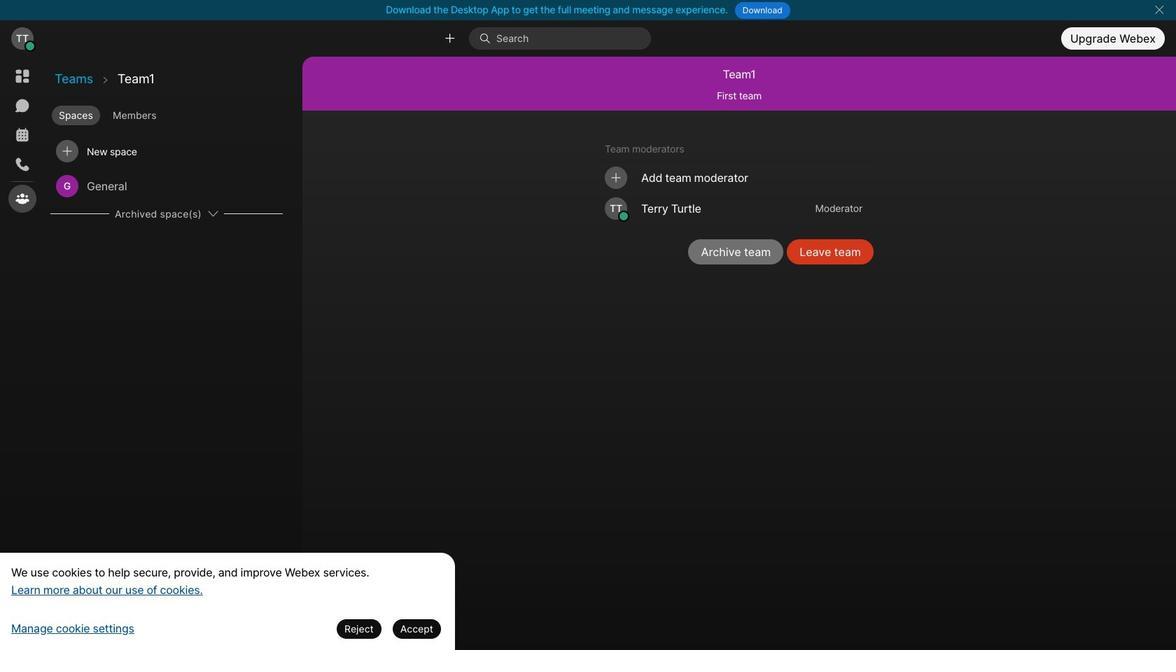 Task type: locate. For each thing, give the bounding box(es) containing it.
connect people image
[[443, 32, 457, 45]]

cancel_16 image
[[1154, 4, 1165, 15]]

arrow down_16 image
[[207, 208, 218, 219]]

terry turtle list item
[[594, 193, 874, 224]]

wrapper image
[[25, 41, 35, 51], [60, 144, 74, 158]]

wrapper image right calls image
[[60, 144, 74, 158]]

wrapper image
[[480, 33, 496, 44], [609, 171, 623, 185], [619, 212, 629, 221]]

meetings image
[[14, 127, 31, 144]]

navigation
[[0, 57, 45, 651]]

2 vertical spatial wrapper image
[[619, 212, 629, 221]]

1 vertical spatial wrapper image
[[60, 144, 74, 158]]

0 vertical spatial wrapper image
[[480, 33, 496, 44]]

settings image
[[14, 586, 31, 603]]

dashboard image
[[14, 68, 31, 85]]

list item
[[50, 134, 283, 169]]

wrapper image up dashboard icon
[[25, 41, 35, 51]]

1 vertical spatial wrapper image
[[609, 171, 623, 185]]

0 horizontal spatial wrapper image
[[25, 41, 35, 51]]

tab list
[[49, 100, 301, 127]]

0 vertical spatial wrapper image
[[25, 41, 35, 51]]

1 horizontal spatial wrapper image
[[60, 144, 74, 158]]

help image
[[14, 616, 31, 632]]



Task type: vqa. For each thing, say whether or not it's contained in the screenshot.
wrapper icon within "ADD TEAM MODERATOR" list item
yes



Task type: describe. For each thing, give the bounding box(es) containing it.
team moderators list
[[594, 162, 874, 225]]

teams, has no new notifications image
[[14, 190, 31, 207]]

wrapper image inside the add team moderator list item
[[609, 171, 623, 185]]

calls image
[[14, 156, 31, 173]]

wrapper image inside terry turtle list item
[[619, 212, 629, 221]]

messaging, has no new notifications image
[[14, 97, 31, 114]]

webex tab list
[[8, 62, 36, 213]]

add team moderator list item
[[594, 162, 874, 193]]

general list item
[[50, 169, 283, 204]]

what's new image
[[14, 557, 31, 574]]



